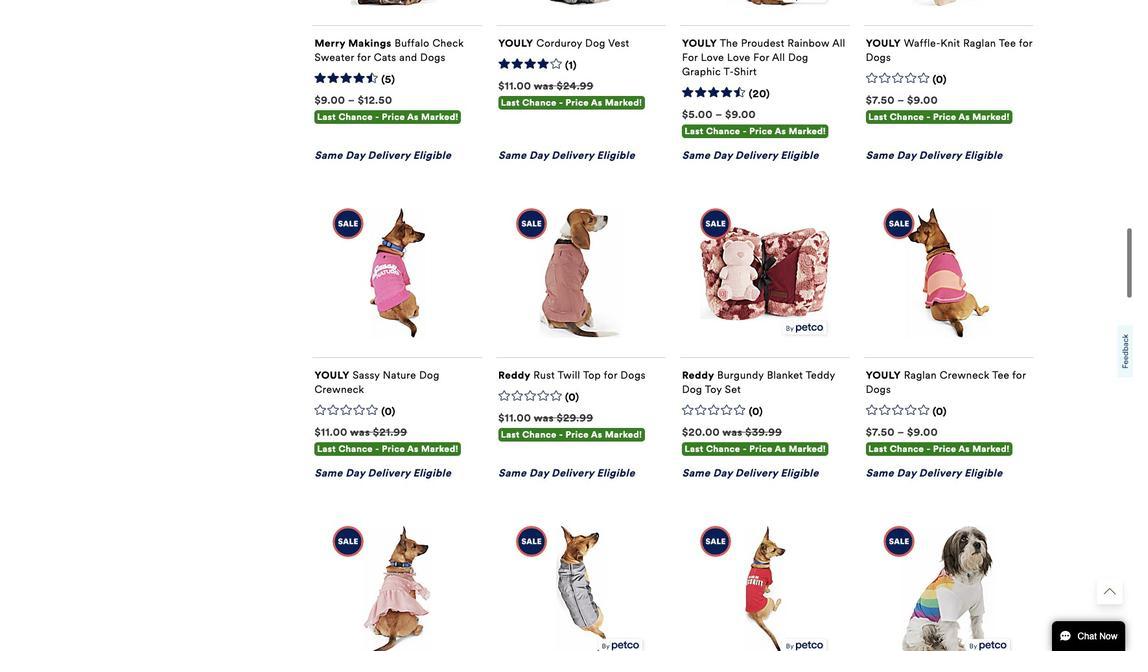 Task type: describe. For each thing, give the bounding box(es) containing it.
reddy for reddy rust twill top for dogs
[[498, 369, 531, 381]]

and
[[399, 51, 417, 63]]

chance for burgundy blanket teddy dog toy set
[[706, 444, 741, 455]]

last for rust twill top for dogs
[[501, 429, 520, 440]]

cats
[[374, 51, 396, 63]]

$11.00 for youly
[[498, 80, 531, 92]]

as for rust twill top for dogs
[[591, 429, 603, 440]]

$11.00 was $29.99 last chance - price as marked!
[[498, 412, 642, 440]]

– for love
[[716, 108, 723, 121]]

$11.00 inside the $11.00 was $21.99 last chance - price as marked!
[[315, 426, 348, 438]]

last for corduroy dog vest
[[501, 97, 520, 108]]

(1)
[[565, 59, 577, 71]]

$7.50 – $9.00 last chance - price as marked! for waffle-
[[866, 94, 1010, 122]]

$9.00 for raglan crewneck tee for dogs
[[908, 426, 938, 438]]

t-
[[724, 65, 734, 78]]

- for burgundy blanket teddy dog toy set
[[743, 444, 747, 455]]

- for the proudest rainbow all for love love for all dog graphic t-shirt
[[743, 126, 747, 137]]

the proudest rainbow all for love love for all dog graphic t-shirt
[[682, 37, 846, 78]]

as for the proudest rainbow all for love love for all dog graphic t-shirt
[[775, 126, 786, 137]]

$5.00
[[682, 108, 713, 121]]

as for waffle-knit raglan tee for dogs
[[959, 111, 970, 122]]

(0) for sassy nature dog crewneck
[[381, 405, 396, 418]]

for inside raglan crewneck tee for dogs
[[1013, 369, 1026, 381]]

price for corduroy dog vest
[[566, 97, 589, 108]]

same day delivery eligible for burgundy blanket teddy dog toy set
[[682, 467, 819, 479]]

price for raglan crewneck tee for dogs
[[933, 444, 957, 455]]

5 reviews element
[[381, 73, 395, 87]]

(0) for rust twill top for dogs
[[565, 391, 580, 403]]

1 review element
[[565, 59, 577, 72]]

as for sassy nature dog crewneck
[[407, 444, 419, 455]]

day for rust twill top for dogs
[[529, 467, 549, 479]]

same for waffle-knit raglan tee for dogs
[[866, 149, 894, 162]]

20 reviews element
[[749, 88, 770, 101]]

makings
[[348, 37, 392, 49]]

1 vertical spatial all
[[772, 51, 786, 63]]

$7.50 for waffle-knit raglan tee for dogs
[[866, 94, 895, 106]]

raglan inside waffle-knit raglan tee for dogs
[[964, 37, 997, 49]]

nature
[[383, 369, 416, 381]]

the
[[720, 37, 738, 49]]

rainbow
[[788, 37, 830, 49]]

youly for for
[[866, 37, 901, 49]]

twill
[[558, 369, 581, 381]]

buffalo check sweater for cats and dogs
[[315, 37, 464, 63]]

dog inside burgundy blanket teddy dog toy set
[[682, 383, 703, 396]]

dog left vest
[[585, 37, 606, 49]]

dogs inside buffalo check sweater for cats and dogs
[[420, 51, 446, 63]]

chance for raglan crewneck tee for dogs
[[890, 444, 924, 455]]

- for raglan crewneck tee for dogs
[[927, 444, 931, 455]]

(20)
[[749, 88, 770, 100]]

delivery for buffalo check sweater for cats and dogs
[[368, 149, 410, 162]]

scroll to top image
[[1104, 586, 1116, 597]]

last for waffle-knit raglan tee for dogs
[[869, 111, 888, 122]]

delivery for corduroy dog vest
[[552, 149, 594, 162]]

from $5.00 up to $9.00 element
[[682, 108, 756, 121]]

same day delivery eligible for raglan crewneck tee for dogs
[[866, 467, 1003, 479]]

same for raglan crewneck tee for dogs
[[866, 467, 894, 479]]

sassy nature dog crewneck
[[315, 369, 440, 396]]

same for corduroy dog vest
[[498, 149, 527, 162]]

$9.00 inside $9.00 – $12.50 last chance - price as marked!
[[315, 94, 345, 106]]

price for burgundy blanket teddy dog toy set
[[750, 444, 773, 455]]

(0) for waffle-knit raglan tee for dogs
[[933, 73, 947, 86]]

burgundy blanket teddy dog toy set
[[682, 369, 836, 396]]

for inside buffalo check sweater for cats and dogs
[[357, 51, 371, 63]]

marked! for rust twill top for dogs
[[605, 429, 642, 440]]

sweater
[[315, 51, 355, 63]]

day for raglan crewneck tee for dogs
[[897, 467, 917, 479]]

as for raglan crewneck tee for dogs
[[959, 444, 970, 455]]

for inside waffle-knit raglan tee for dogs
[[1019, 37, 1033, 49]]

$7.50 for raglan crewneck tee for dogs
[[866, 426, 895, 438]]

last for raglan crewneck tee for dogs
[[869, 444, 888, 455]]

eligible for waffle-knit raglan tee for dogs
[[965, 149, 1003, 162]]

- for buffalo check sweater for cats and dogs
[[375, 111, 380, 122]]

merry
[[315, 37, 346, 49]]

1 horizontal spatial all
[[833, 37, 846, 49]]

youly for dogs
[[866, 369, 901, 381]]

$11.00 for reddy
[[498, 412, 531, 424]]

day for corduroy dog vest
[[529, 149, 549, 162]]

0 reviews element for burgundy blanket teddy dog toy set
[[749, 405, 763, 419]]

eligible for buffalo check sweater for cats and dogs
[[413, 149, 451, 162]]

- for corduroy dog vest
[[559, 97, 563, 108]]

chance for the proudest rainbow all for love love for all dog graphic t-shirt
[[706, 126, 741, 137]]

$12.50
[[358, 94, 392, 106]]

delivery for rust twill top for dogs
[[552, 467, 594, 479]]

price for rust twill top for dogs
[[566, 429, 589, 440]]

chance for waffle-knit raglan tee for dogs
[[890, 111, 924, 122]]

$11.00 was $21.99 last chance - price as marked!
[[315, 426, 459, 455]]

same for rust twill top for dogs
[[498, 467, 527, 479]]

crewneck inside sassy nature dog crewneck
[[315, 383, 364, 396]]

last for sassy nature dog crewneck
[[317, 444, 336, 455]]

vest
[[608, 37, 630, 49]]

same day delivery eligible for corduroy dog vest
[[498, 149, 635, 162]]

0 reviews element for waffle-knit raglan tee for dogs
[[933, 73, 947, 87]]

teddy
[[806, 369, 836, 381]]

shirt
[[734, 65, 757, 78]]

same for burgundy blanket teddy dog toy set
[[682, 467, 710, 479]]

chance for sassy nature dog crewneck
[[339, 444, 373, 455]]

$9.00 for the proudest rainbow all for love love for all dog graphic t-shirt
[[725, 108, 756, 121]]

$7.50 – $9.00 last chance - price as marked! for raglan
[[866, 426, 1010, 455]]

marked! for buffalo check sweater for cats and dogs
[[421, 111, 459, 122]]



Task type: vqa. For each thing, say whether or not it's contained in the screenshot.
$7.50 related to Waffle-Knit Raglan Tee for Dogs
yes



Task type: locate. For each thing, give the bounding box(es) containing it.
last inside $9.00 – $12.50 last chance - price as marked!
[[317, 111, 336, 122]]

(0) up $29.99
[[565, 391, 580, 403]]

love up the graphic
[[701, 51, 724, 63]]

2 love from the left
[[727, 51, 751, 63]]

chance inside $9.00 – $12.50 last chance - price as marked!
[[339, 111, 373, 122]]

crewneck
[[940, 369, 990, 381], [315, 383, 364, 396]]

crewneck inside raglan crewneck tee for dogs
[[940, 369, 990, 381]]

(5)
[[381, 73, 395, 86]]

eligible for rust twill top for dogs
[[597, 467, 635, 479]]

was
[[534, 80, 554, 92], [534, 412, 554, 424], [350, 426, 370, 438], [723, 426, 743, 438]]

check
[[433, 37, 464, 49]]

as inside $20.00 was $39.99 last chance - price as marked!
[[775, 444, 786, 455]]

0 vertical spatial $7.50 – $9.00 last chance - price as marked!
[[866, 94, 1010, 122]]

marked! for burgundy blanket teddy dog toy set
[[789, 444, 826, 455]]

day for sassy nature dog crewneck
[[346, 467, 365, 479]]

was left $39.99
[[723, 426, 743, 438]]

2 from $7.50 up to $9.00 element from the top
[[866, 426, 938, 438]]

0 vertical spatial tee
[[999, 37, 1017, 49]]

(0) up $21.99
[[381, 405, 396, 418]]

- inside $11.00 was $29.99 last chance - price as marked!
[[559, 429, 563, 440]]

0 reviews element for sassy nature dog crewneck
[[381, 405, 396, 419]]

eligible for sassy nature dog crewneck
[[413, 467, 451, 479]]

for
[[682, 51, 698, 63], [754, 51, 770, 63]]

eligible for corduroy dog vest
[[597, 149, 635, 162]]

knit
[[941, 37, 961, 49]]

last inside the $11.00 was $21.99 last chance - price as marked!
[[317, 444, 336, 455]]

youly up the graphic
[[682, 37, 717, 49]]

buffalo
[[395, 37, 430, 49]]

1 vertical spatial $11.00
[[498, 412, 531, 424]]

0 horizontal spatial love
[[701, 51, 724, 63]]

for up the graphic
[[682, 51, 698, 63]]

$11.00 inside $11.00 was $29.99 last chance - price as marked!
[[498, 412, 531, 424]]

was inside $11.00 was $24.99 last chance - price as marked!
[[534, 80, 554, 92]]

reddy rust twill top for dogs
[[498, 369, 646, 381]]

same day delivery eligible for rust twill top for dogs
[[498, 467, 635, 479]]

as
[[591, 97, 603, 108], [407, 111, 419, 122], [959, 111, 970, 122], [775, 126, 786, 137], [591, 429, 603, 440], [407, 444, 419, 455], [775, 444, 786, 455], [959, 444, 970, 455]]

was for $39.99
[[723, 426, 743, 438]]

last
[[501, 97, 520, 108], [317, 111, 336, 122], [869, 111, 888, 122], [685, 126, 704, 137], [501, 429, 520, 440], [317, 444, 336, 455], [685, 444, 704, 455], [869, 444, 888, 455]]

1 from $7.50 up to $9.00 element from the top
[[866, 94, 938, 106]]

- for waffle-knit raglan tee for dogs
[[927, 111, 931, 122]]

price inside $11.00 was $24.99 last chance - price as marked!
[[566, 97, 589, 108]]

from $7.50 up to $9.00 element for raglan
[[866, 426, 938, 438]]

$7.50
[[866, 94, 895, 106], [866, 426, 895, 438]]

0 vertical spatial $11.00
[[498, 80, 531, 92]]

was inside the $11.00 was $21.99 last chance - price as marked!
[[350, 426, 370, 438]]

marked! for the proudest rainbow all for love love for all dog graphic t-shirt
[[789, 126, 826, 137]]

chance inside the $11.00 was $21.99 last chance - price as marked!
[[339, 444, 373, 455]]

last for the proudest rainbow all for love love for all dog graphic t-shirt
[[685, 126, 704, 137]]

day for burgundy blanket teddy dog toy set
[[713, 467, 733, 479]]

sassy
[[353, 369, 380, 381]]

2 $7.50 – $9.00 last chance - price as marked! from the top
[[866, 426, 1010, 455]]

chance for rust twill top for dogs
[[522, 429, 557, 440]]

same
[[315, 149, 343, 162], [498, 149, 527, 162], [682, 149, 710, 162], [866, 149, 894, 162], [315, 467, 343, 479], [498, 467, 527, 479], [682, 467, 710, 479], [866, 467, 894, 479]]

0 reviews element
[[933, 73, 947, 87], [565, 391, 580, 405], [381, 405, 396, 419], [749, 405, 763, 419], [933, 405, 947, 419]]

blanket
[[767, 369, 803, 381]]

$11.00
[[498, 80, 531, 92], [498, 412, 531, 424], [315, 426, 348, 438]]

1 horizontal spatial love
[[727, 51, 751, 63]]

dog inside sassy nature dog crewneck
[[419, 369, 440, 381]]

top
[[583, 369, 601, 381]]

as inside "$5.00 – $9.00 last chance - price as marked!"
[[775, 126, 786, 137]]

from $7.50 up to $9.00 element
[[866, 94, 938, 106], [866, 426, 938, 438]]

price inside $9.00 – $12.50 last chance - price as marked!
[[382, 111, 405, 122]]

price for sassy nature dog crewneck
[[382, 444, 405, 455]]

$24.99
[[557, 80, 594, 92]]

youly left waffle-
[[866, 37, 901, 49]]

– for dogs
[[898, 94, 905, 106]]

graphic
[[682, 65, 721, 78]]

$11.00 left $21.99
[[315, 426, 348, 438]]

same for buffalo check sweater for cats and dogs
[[315, 149, 343, 162]]

$21.99
[[373, 426, 407, 438]]

youly left sassy
[[315, 369, 350, 381]]

waffle-knit raglan tee for dogs
[[866, 37, 1033, 63]]

was left $24.99
[[534, 80, 554, 92]]

reddy left rust
[[498, 369, 531, 381]]

marked! inside $11.00 was $24.99 last chance - price as marked!
[[605, 97, 642, 108]]

proudest
[[741, 37, 785, 49]]

raglan crewneck tee for dogs
[[866, 369, 1026, 396]]

eligible
[[413, 149, 451, 162], [597, 149, 635, 162], [781, 149, 819, 162], [965, 149, 1003, 162], [413, 467, 451, 479], [597, 467, 635, 479], [781, 467, 819, 479], [965, 467, 1003, 479]]

2 reddy from the left
[[682, 369, 715, 381]]

reddy for reddy
[[682, 369, 715, 381]]

$39.99
[[746, 426, 782, 438]]

0 vertical spatial crewneck
[[940, 369, 990, 381]]

chance
[[522, 97, 557, 108], [339, 111, 373, 122], [890, 111, 924, 122], [706, 126, 741, 137], [522, 429, 557, 440], [339, 444, 373, 455], [706, 444, 741, 455], [890, 444, 924, 455]]

styled arrow button link
[[1097, 578, 1123, 604]]

(0) down raglan crewneck tee for dogs
[[933, 405, 947, 418]]

burgundy
[[718, 369, 764, 381]]

– inside "$5.00 – $9.00 last chance - price as marked!"
[[716, 108, 723, 121]]

0 vertical spatial from $7.50 up to $9.00 element
[[866, 94, 938, 106]]

chance for buffalo check sweater for cats and dogs
[[339, 111, 373, 122]]

$20.00
[[682, 426, 720, 438]]

(0) for raglan crewneck tee for dogs
[[933, 405, 947, 418]]

1 horizontal spatial crewneck
[[940, 369, 990, 381]]

merry makings
[[315, 37, 392, 49]]

as inside the $11.00 was $21.99 last chance - price as marked!
[[407, 444, 419, 455]]

0 horizontal spatial raglan
[[904, 369, 937, 381]]

0 reviews element down raglan crewneck tee for dogs
[[933, 405, 947, 419]]

tee inside raglan crewneck tee for dogs
[[993, 369, 1010, 381]]

$9.00 down raglan crewneck tee for dogs
[[908, 426, 938, 438]]

marked! inside $11.00 was $29.99 last chance - price as marked!
[[605, 429, 642, 440]]

0 reviews element down waffle-knit raglan tee for dogs
[[933, 73, 947, 87]]

1 $7.50 from the top
[[866, 94, 895, 106]]

as inside $9.00 – $12.50 last chance - price as marked!
[[407, 111, 419, 122]]

price inside $20.00 was $39.99 last chance - price as marked!
[[750, 444, 773, 455]]

as for burgundy blanket teddy dog toy set
[[775, 444, 786, 455]]

as inside $11.00 was $24.99 last chance - price as marked!
[[591, 97, 603, 108]]

price
[[566, 97, 589, 108], [382, 111, 405, 122], [933, 111, 957, 122], [750, 126, 773, 137], [566, 429, 589, 440], [382, 444, 405, 455], [750, 444, 773, 455], [933, 444, 957, 455]]

as for buffalo check sweater for cats and dogs
[[407, 111, 419, 122]]

dogs
[[420, 51, 446, 63], [866, 51, 891, 63], [621, 369, 646, 381], [866, 383, 891, 396]]

dog inside the proudest rainbow all for love love for all dog graphic t-shirt
[[788, 51, 809, 63]]

0 horizontal spatial crewneck
[[315, 383, 364, 396]]

marked! inside $9.00 – $12.50 last chance - price as marked!
[[421, 111, 459, 122]]

marked! for waffle-knit raglan tee for dogs
[[973, 111, 1010, 122]]

2 $7.50 from the top
[[866, 426, 895, 438]]

last for burgundy blanket teddy dog toy set
[[685, 444, 704, 455]]

–
[[348, 94, 355, 106], [898, 94, 905, 106], [716, 108, 723, 121], [898, 426, 905, 438]]

$9.00 for waffle-knit raglan tee for dogs
[[908, 94, 938, 106]]

– for and
[[348, 94, 355, 106]]

0 reviews element for raglan crewneck tee for dogs
[[933, 405, 947, 419]]

0 reviews element for rust twill top for dogs
[[565, 391, 580, 405]]

price for the proudest rainbow all for love love for all dog graphic t-shirt
[[750, 126, 773, 137]]

1 love from the left
[[701, 51, 724, 63]]

reddy
[[498, 369, 531, 381], [682, 369, 715, 381]]

– inside $9.00 – $12.50 last chance - price as marked!
[[348, 94, 355, 106]]

$29.99
[[557, 412, 594, 424]]

$7.50 – $9.00 last chance - price as marked! down waffle-knit raglan tee for dogs
[[866, 94, 1010, 122]]

dog right the nature
[[419, 369, 440, 381]]

(0) for burgundy blanket teddy dog toy set
[[749, 405, 763, 418]]

last inside "$5.00 – $9.00 last chance - price as marked!"
[[685, 126, 704, 137]]

last inside $11.00 was $24.99 last chance - price as marked!
[[501, 97, 520, 108]]

- inside $20.00 was $39.99 last chance - price as marked!
[[743, 444, 747, 455]]

youly left corduroy
[[498, 37, 534, 49]]

$9.00 – $12.50 last chance - price as marked!
[[315, 94, 459, 122]]

was inside $11.00 was $29.99 last chance - price as marked!
[[534, 412, 554, 424]]

1 vertical spatial crewneck
[[315, 383, 364, 396]]

0 vertical spatial all
[[833, 37, 846, 49]]

all
[[833, 37, 846, 49], [772, 51, 786, 63]]

dog left toy
[[682, 383, 703, 396]]

0 horizontal spatial reddy
[[498, 369, 531, 381]]

0 vertical spatial $7.50
[[866, 94, 895, 106]]

from $9.00 up to $12.50 element
[[315, 94, 392, 106]]

set
[[725, 383, 741, 396]]

1 horizontal spatial raglan
[[964, 37, 997, 49]]

as for corduroy dog vest
[[591, 97, 603, 108]]

1 vertical spatial raglan
[[904, 369, 937, 381]]

(0) down waffle-knit raglan tee for dogs
[[933, 73, 947, 86]]

same for the proudest rainbow all for love love for all dog graphic t-shirt
[[682, 149, 710, 162]]

dog down rainbow
[[788, 51, 809, 63]]

youly
[[498, 37, 534, 49], [682, 37, 717, 49], [866, 37, 901, 49], [315, 369, 350, 381], [866, 369, 901, 381]]

last inside $11.00 was $29.99 last chance - price as marked!
[[501, 429, 520, 440]]

1 vertical spatial tee
[[993, 369, 1010, 381]]

(0) up $39.99
[[749, 405, 763, 418]]

$7.50 – $9.00 last chance - price as marked! down raglan crewneck tee for dogs
[[866, 426, 1010, 455]]

same day delivery eligible for sassy nature dog crewneck
[[315, 467, 451, 479]]

chance for corduroy dog vest
[[522, 97, 557, 108]]

- for rust twill top for dogs
[[559, 429, 563, 440]]

youly right teddy
[[866, 369, 901, 381]]

$11.00 left $29.99
[[498, 412, 531, 424]]

0 horizontal spatial for
[[682, 51, 698, 63]]

was left $21.99
[[350, 426, 370, 438]]

$5.00 – $9.00 last chance - price as marked!
[[682, 108, 826, 137]]

-
[[559, 97, 563, 108], [375, 111, 380, 122], [927, 111, 931, 122], [743, 126, 747, 137], [559, 429, 563, 440], [375, 444, 380, 455], [743, 444, 747, 455], [927, 444, 931, 455]]

delivery
[[368, 149, 410, 162], [552, 149, 594, 162], [736, 149, 778, 162], [919, 149, 962, 162], [368, 467, 410, 479], [552, 467, 594, 479], [736, 467, 778, 479], [919, 467, 962, 479]]

$9.00 inside "$5.00 – $9.00 last chance - price as marked!"
[[725, 108, 756, 121]]

1 vertical spatial $7.50
[[866, 426, 895, 438]]

for
[[1019, 37, 1033, 49], [357, 51, 371, 63], [604, 369, 618, 381], [1013, 369, 1026, 381]]

all down proudest
[[772, 51, 786, 63]]

youly for for
[[682, 37, 717, 49]]

last for buffalo check sweater for cats and dogs
[[317, 111, 336, 122]]

1 vertical spatial $7.50 – $9.00 last chance - price as marked!
[[866, 426, 1010, 455]]

marked! for raglan crewneck tee for dogs
[[973, 444, 1010, 455]]

price inside the $11.00 was $21.99 last chance - price as marked!
[[382, 444, 405, 455]]

delivery for burgundy blanket teddy dog toy set
[[736, 467, 778, 479]]

last inside $20.00 was $39.99 last chance - price as marked!
[[685, 444, 704, 455]]

0 horizontal spatial all
[[772, 51, 786, 63]]

- inside the $11.00 was $21.99 last chance - price as marked!
[[375, 444, 380, 455]]

was for $24.99
[[534, 80, 554, 92]]

$9.00
[[315, 94, 345, 106], [908, 94, 938, 106], [725, 108, 756, 121], [908, 426, 938, 438]]

2 for from the left
[[754, 51, 770, 63]]

eligible for burgundy blanket teddy dog toy set
[[781, 467, 819, 479]]

$11.00 left $24.99
[[498, 80, 531, 92]]

was for $29.99
[[534, 412, 554, 424]]

$7.50 – $9.00 last chance - price as marked!
[[866, 94, 1010, 122], [866, 426, 1010, 455]]

all right rainbow
[[833, 37, 846, 49]]

raglan inside raglan crewneck tee for dogs
[[904, 369, 937, 381]]

marked!
[[605, 97, 642, 108], [421, 111, 459, 122], [973, 111, 1010, 122], [789, 126, 826, 137], [605, 429, 642, 440], [421, 444, 459, 455], [789, 444, 826, 455], [973, 444, 1010, 455]]

price inside $11.00 was $29.99 last chance - price as marked!
[[566, 429, 589, 440]]

$9.00 down the sweater
[[315, 94, 345, 106]]

corduroy
[[537, 37, 582, 49]]

$20.00 was $39.99 last chance - price as marked!
[[682, 426, 826, 455]]

0 vertical spatial raglan
[[964, 37, 997, 49]]

0 reviews element up $21.99
[[381, 405, 396, 419]]

love up shirt
[[727, 51, 751, 63]]

1 reddy from the left
[[498, 369, 531, 381]]

price for waffle-knit raglan tee for dogs
[[933, 111, 957, 122]]

$11.00 inside $11.00 was $24.99 last chance - price as marked!
[[498, 80, 531, 92]]

2 vertical spatial $11.00
[[315, 426, 348, 438]]

was left $29.99
[[534, 412, 554, 424]]

1 horizontal spatial for
[[754, 51, 770, 63]]

price inside "$5.00 – $9.00 last chance - price as marked!"
[[750, 126, 773, 137]]

marked! inside "$5.00 – $9.00 last chance - price as marked!"
[[789, 126, 826, 137]]

$9.00 down the 20 reviews element
[[725, 108, 756, 121]]

from $7.50 up to $9.00 element for waffle-
[[866, 94, 938, 106]]

marked! inside $20.00 was $39.99 last chance - price as marked!
[[789, 444, 826, 455]]

tee
[[999, 37, 1017, 49], [993, 369, 1010, 381]]

dogs inside raglan crewneck tee for dogs
[[866, 383, 891, 396]]

marked! for corduroy dog vest
[[605, 97, 642, 108]]

1 for from the left
[[682, 51, 698, 63]]

0 reviews element up $39.99
[[749, 405, 763, 419]]

day for waffle-knit raglan tee for dogs
[[897, 149, 917, 162]]

love
[[701, 51, 724, 63], [727, 51, 751, 63]]

tee inside waffle-knit raglan tee for dogs
[[999, 37, 1017, 49]]

rust
[[534, 369, 555, 381]]

$9.00 down waffle-knit raglan tee for dogs
[[908, 94, 938, 106]]

1 vertical spatial from $7.50 up to $9.00 element
[[866, 426, 938, 438]]

- inside $11.00 was $24.99 last chance - price as marked!
[[559, 97, 563, 108]]

same day delivery eligible for buffalo check sweater for cats and dogs
[[315, 149, 451, 162]]

day for buffalo check sweater for cats and dogs
[[346, 149, 365, 162]]

delivery for waffle-knit raglan tee for dogs
[[919, 149, 962, 162]]

1 $7.50 – $9.00 last chance - price as marked! from the top
[[866, 94, 1010, 122]]

- inside "$5.00 – $9.00 last chance - price as marked!"
[[743, 126, 747, 137]]

chance inside $20.00 was $39.99 last chance - price as marked!
[[706, 444, 741, 455]]

day for the proudest rainbow all for love love for all dog graphic t-shirt
[[713, 149, 733, 162]]

$11.00 was $24.99 last chance - price as marked!
[[498, 80, 642, 108]]

same day delivery eligible
[[315, 149, 451, 162], [498, 149, 635, 162], [682, 149, 819, 162], [866, 149, 1003, 162], [315, 467, 451, 479], [498, 467, 635, 479], [682, 467, 819, 479], [866, 467, 1003, 479]]

1 horizontal spatial reddy
[[682, 369, 715, 381]]

eligible for raglan crewneck tee for dogs
[[965, 467, 1003, 479]]

as inside $11.00 was $29.99 last chance - price as marked!
[[591, 429, 603, 440]]

marked! for sassy nature dog crewneck
[[421, 444, 459, 455]]

(0)
[[933, 73, 947, 86], [565, 391, 580, 403], [381, 405, 396, 418], [749, 405, 763, 418], [933, 405, 947, 418]]

raglan
[[964, 37, 997, 49], [904, 369, 937, 381]]

delivery for the proudest rainbow all for love love for all dog graphic t-shirt
[[736, 149, 778, 162]]

dogs inside waffle-knit raglan tee for dogs
[[866, 51, 891, 63]]

was inside $20.00 was $39.99 last chance - price as marked!
[[723, 426, 743, 438]]

- inside $9.00 – $12.50 last chance - price as marked!
[[375, 111, 380, 122]]

day
[[346, 149, 365, 162], [529, 149, 549, 162], [713, 149, 733, 162], [897, 149, 917, 162], [346, 467, 365, 479], [529, 467, 549, 479], [713, 467, 733, 479], [897, 467, 917, 479]]

same day delivery eligible for the proudest rainbow all for love love for all dog graphic t-shirt
[[682, 149, 819, 162]]

chance inside "$5.00 – $9.00 last chance - price as marked!"
[[706, 126, 741, 137]]

price for buffalo check sweater for cats and dogs
[[382, 111, 405, 122]]

youly corduroy dog vest
[[498, 37, 630, 49]]

chance inside $11.00 was $24.99 last chance - price as marked!
[[522, 97, 557, 108]]

0 reviews element up $29.99
[[565, 391, 580, 405]]

chance inside $11.00 was $29.99 last chance - price as marked!
[[522, 429, 557, 440]]

dog
[[585, 37, 606, 49], [788, 51, 809, 63], [419, 369, 440, 381], [682, 383, 703, 396]]

delivery for sassy nature dog crewneck
[[368, 467, 410, 479]]

for down proudest
[[754, 51, 770, 63]]

toy
[[705, 383, 722, 396]]

reddy up toy
[[682, 369, 715, 381]]

waffle-
[[904, 37, 941, 49]]

marked! inside the $11.00 was $21.99 last chance - price as marked!
[[421, 444, 459, 455]]



